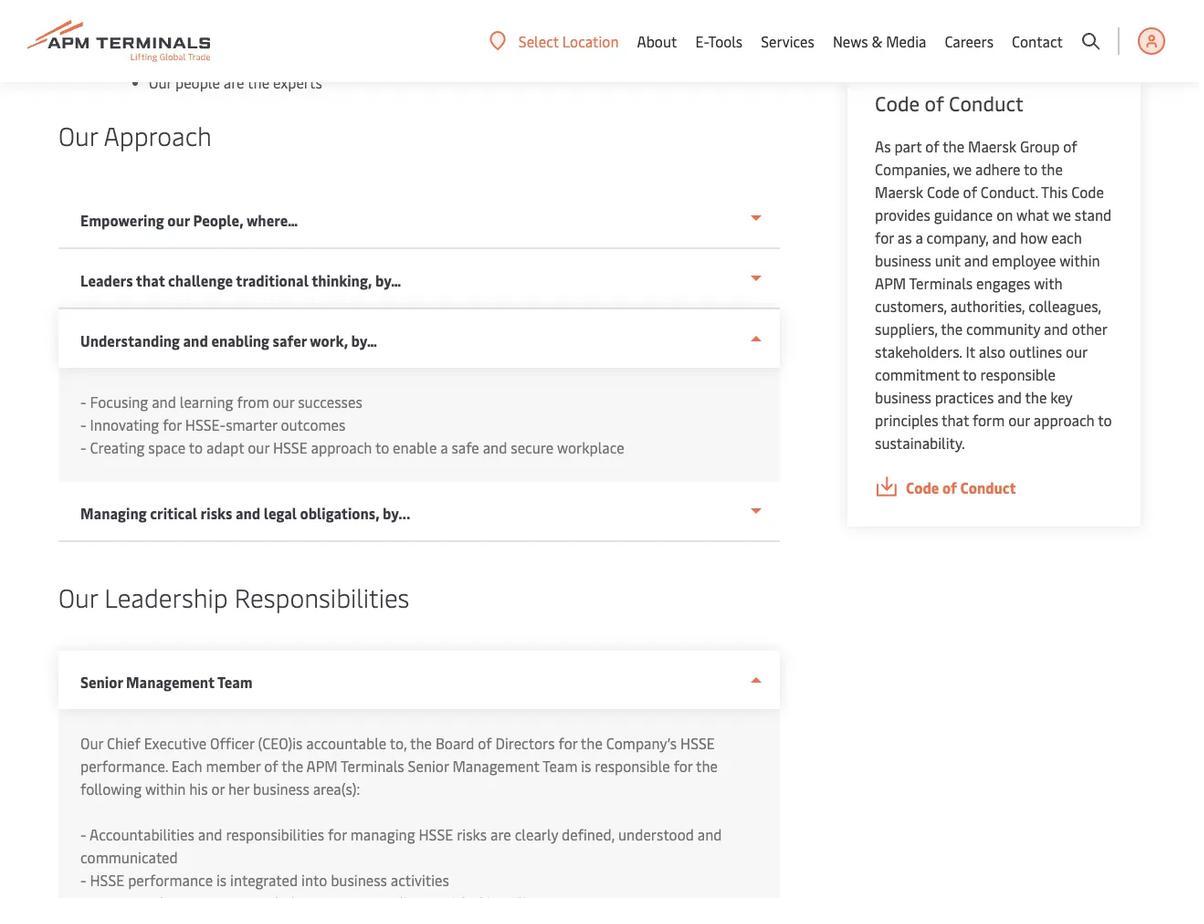 Task type: vqa. For each thing, say whether or not it's contained in the screenshot.
within
yes



Task type: locate. For each thing, give the bounding box(es) containing it.
0 vertical spatial team
[[217, 673, 253, 692]]

suppliers,
[[875, 319, 938, 339]]

is left integrated
[[216, 871, 227, 891]]

our down "other"
[[1066, 342, 1088, 362]]

0 horizontal spatial management
[[126, 673, 215, 692]]

of down sustainability.
[[943, 478, 957, 498]]

management inside our chief executive officer (ceo)is accountable to, the board of directors for the company's hsse performance. each member of the apm terminals senior management team is responsible for the following within his or her business area(s):
[[453, 757, 539, 776]]

2 - from the top
[[80, 415, 86, 435]]

traditional
[[236, 271, 309, 290]]

1 vertical spatial senior
[[408, 757, 449, 776]]

are left clearly
[[491, 825, 511, 845]]

of right group
[[1064, 137, 1078, 156]]

we
[[149, 12, 170, 32], [149, 42, 170, 62]]

and left enabling at the left top of the page
[[183, 331, 208, 351]]

0 horizontal spatial risks
[[201, 504, 232, 523]]

news & media
[[833, 31, 927, 51]]

1 - from the top
[[80, 392, 86, 412]]

approach down 'key'
[[1034, 411, 1095, 430]]

0 vertical spatial a
[[916, 228, 923, 247]]

news
[[833, 31, 868, 51]]

how
[[1020, 228, 1048, 247]]

form
[[973, 411, 1005, 430]]

0 vertical spatial approach
[[1034, 411, 1095, 430]]

0 vertical spatial that
[[136, 271, 165, 290]]

0 horizontal spatial terminals
[[341, 757, 404, 776]]

0 vertical spatial maersk
[[968, 137, 1017, 156]]

into
[[302, 871, 327, 891]]

we for we learn and adapt
[[149, 42, 170, 62]]

0 horizontal spatial maersk
[[875, 182, 924, 202]]

within inside our chief executive officer (ceo)is accountable to, the board of directors for the company's hsse performance. each member of the apm terminals senior management team is responsible for the following within his or her business area(s):
[[145, 780, 186, 799]]

senior up chief
[[80, 673, 123, 692]]

1 horizontal spatial risks
[[457, 825, 487, 845]]

hsse right "company's"
[[681, 734, 715, 754]]

1 vertical spatial adapt
[[206, 438, 244, 458]]

0 horizontal spatial senior
[[80, 673, 123, 692]]

stakeholders.
[[875, 342, 962, 362]]

3 - from the top
[[80, 438, 86, 458]]

1 horizontal spatial is
[[581, 757, 591, 776]]

about button
[[637, 0, 677, 82]]

obligations,
[[300, 504, 380, 523]]

empowering our people, where…
[[80, 211, 298, 230]]

approach
[[1034, 411, 1095, 430], [311, 438, 372, 458]]

our
[[149, 73, 172, 92], [58, 117, 98, 152], [58, 580, 98, 614], [80, 734, 103, 754]]

conduct down form
[[960, 478, 1016, 498]]

risks right the critical
[[201, 504, 232, 523]]

challenge
[[168, 271, 233, 290]]

conduct down careers "popup button"
[[949, 89, 1024, 116]]

responsible inside our chief executive officer (ceo)is accountable to, the board of directors for the company's hsse performance. each member of the apm terminals senior management team is responsible for the following within his or her business area(s):
[[595, 757, 670, 776]]

0 vertical spatial by…
[[375, 271, 401, 290]]

our left people at the left top
[[149, 73, 172, 92]]

maersk
[[968, 137, 1017, 156], [875, 182, 924, 202]]

to
[[1024, 159, 1038, 179], [963, 365, 977, 385], [1098, 411, 1112, 430], [189, 438, 203, 458], [375, 438, 389, 458]]

and left legal
[[236, 504, 261, 523]]

management up executive
[[126, 673, 215, 692]]

careers
[[945, 31, 994, 51]]

apm up the customers,
[[875, 274, 906, 293]]

our left people,
[[167, 211, 190, 230]]

our right 'from'
[[273, 392, 294, 412]]

code of conduct up part
[[875, 89, 1024, 116]]

risks
[[201, 504, 232, 523], [457, 825, 487, 845]]

0 vertical spatial management
[[126, 673, 215, 692]]

understanding
[[80, 331, 180, 351]]

business right her
[[253, 780, 309, 799]]

within down each
[[1060, 251, 1100, 270]]

maersk up adhere
[[968, 137, 1017, 156]]

1 horizontal spatial within
[[1060, 251, 1100, 270]]

provides
[[875, 205, 931, 225]]

with up we learn and adapt at top
[[204, 12, 233, 32]]

and down on
[[992, 228, 1017, 247]]

0 vertical spatial senior
[[80, 673, 123, 692]]

innovating
[[90, 415, 159, 435]]

- left innovating
[[80, 415, 86, 435]]

0 horizontal spatial that
[[136, 271, 165, 290]]

are
[[224, 73, 244, 92], [491, 825, 511, 845]]

people
[[175, 73, 220, 92]]

team inside senior management team dropdown button
[[217, 673, 253, 692]]

our
[[167, 211, 190, 230], [1066, 342, 1088, 362], [273, 392, 294, 412], [1009, 411, 1030, 430], [248, 438, 269, 458]]

team inside our chief executive officer (ceo)is accountable to, the board of directors for the company's hsse performance. each member of the apm terminals senior management team is responsible for the following within his or her business area(s):
[[543, 757, 578, 776]]

with up colleagues,
[[1034, 274, 1063, 293]]

1 vertical spatial are
[[491, 825, 511, 845]]

by…
[[375, 271, 401, 290], [351, 331, 377, 351]]

- up communicated at the bottom left of the page
[[80, 825, 86, 845]]

1 horizontal spatial senior
[[408, 757, 449, 776]]

terminals down "to,"
[[341, 757, 404, 776]]

within left his
[[145, 780, 186, 799]]

1 horizontal spatial approach
[[1034, 411, 1095, 430]]

1 vertical spatial we
[[1053, 205, 1071, 225]]

1 vertical spatial that
[[942, 411, 969, 430]]

and left learning at the top of page
[[152, 392, 176, 412]]

our left approach
[[58, 117, 98, 152]]

terminals
[[909, 274, 973, 293], [341, 757, 404, 776]]

1 vertical spatial a
[[440, 438, 448, 458]]

0 horizontal spatial are
[[224, 73, 244, 92]]

or
[[211, 780, 225, 799]]

performance
[[128, 871, 213, 891]]

for left as
[[875, 228, 894, 247]]

our approach
[[58, 117, 212, 152]]

a right as
[[916, 228, 923, 247]]

code of conduct link
[[875, 477, 1113, 500]]

1 vertical spatial team
[[543, 757, 578, 776]]

risks left clearly
[[457, 825, 487, 845]]

what
[[1017, 205, 1049, 225]]

by… right work,
[[351, 331, 377, 351]]

code up the stand
[[1072, 182, 1104, 202]]

business inside - accountabilities and responsibilities for managing hsse risks are clearly defined, understood and communicated - hsse performance is integrated into business activities
[[331, 871, 387, 891]]

for up space
[[163, 415, 182, 435]]

0 vertical spatial terminals
[[909, 274, 973, 293]]

1 vertical spatial management
[[453, 757, 539, 776]]

our left chief
[[80, 734, 103, 754]]

with
[[204, 12, 233, 32], [1034, 274, 1063, 293]]

adapt inside understanding and enabling safer work, by… element
[[206, 438, 244, 458]]

apm up the area(s): in the left bottom of the page
[[307, 757, 338, 776]]

- left creating
[[80, 438, 86, 458]]

- down communicated at the bottom left of the page
[[80, 871, 86, 891]]

we up each
[[1053, 205, 1071, 225]]

1 vertical spatial responsible
[[595, 757, 670, 776]]

terminals down unit
[[909, 274, 973, 293]]

0 vertical spatial risks
[[201, 504, 232, 523]]

1 vertical spatial by…
[[351, 331, 377, 351]]

that right leaders
[[136, 271, 165, 290]]

that down practices
[[942, 411, 969, 430]]

unit
[[935, 251, 961, 270]]

business inside our chief executive officer (ceo)is accountable to, the board of directors for the company's hsse performance. each member of the apm terminals senior management team is responsible for the following within his or her business area(s):
[[253, 780, 309, 799]]

our left leadership
[[58, 580, 98, 614]]

0 horizontal spatial is
[[216, 871, 227, 891]]

0 horizontal spatial we
[[953, 159, 972, 179]]

approach inside understanding and enabling safer work, by… element
[[311, 438, 372, 458]]

and down or
[[198, 825, 222, 845]]

0 vertical spatial are
[[224, 73, 244, 92]]

0 vertical spatial we
[[149, 12, 170, 32]]

1 horizontal spatial are
[[491, 825, 511, 845]]

risks inside managing critical risks and legal obligations, by... dropdown button
[[201, 504, 232, 523]]

0 vertical spatial conduct
[[949, 89, 1024, 116]]

her
[[228, 780, 249, 799]]

1 vertical spatial risks
[[457, 825, 487, 845]]

0 horizontal spatial within
[[145, 780, 186, 799]]

and right unit
[[964, 251, 989, 270]]

for left managing
[[328, 825, 347, 845]]

for down "company's"
[[674, 757, 693, 776]]

we left lead
[[149, 12, 170, 32]]

of down (ceo)is
[[264, 757, 278, 776]]

1 horizontal spatial responsible
[[981, 365, 1056, 385]]

(ceo)is
[[258, 734, 303, 754]]

code
[[875, 89, 920, 116], [927, 182, 960, 202], [1072, 182, 1104, 202], [906, 478, 939, 498]]

responsible down outlines
[[981, 365, 1056, 385]]

our leadership responsibilities
[[58, 580, 410, 614]]

and
[[210, 42, 235, 62], [992, 228, 1017, 247], [964, 251, 989, 270], [1044, 319, 1069, 339], [183, 331, 208, 351], [998, 388, 1022, 407], [152, 392, 176, 412], [483, 438, 507, 458], [236, 504, 261, 523], [198, 825, 222, 845], [698, 825, 722, 845]]

1 horizontal spatial we
[[1053, 205, 1071, 225]]

- inside innovating for hsse-smarter outcomes -
[[80, 438, 86, 458]]

code up the guidance
[[927, 182, 960, 202]]

0 horizontal spatial responsible
[[595, 757, 670, 776]]

a inside as part of the maersk group of companies, we adhere to the maersk code of conduct. this code provides guidance on what we stand for as a company, and how each business unit and employee within apm terminals engages with customers, authorities, colleagues, suppliers, the community and other stakeholders.  it also outlines our commitment to responsible business practices and the key principles that form our approach to sustainability.
[[916, 228, 923, 247]]

1 horizontal spatial apm
[[875, 274, 906, 293]]

each
[[1052, 228, 1082, 247]]

services button
[[761, 0, 815, 82]]

our inside dropdown button
[[167, 211, 190, 230]]

adapt
[[238, 42, 276, 62], [206, 438, 244, 458]]

sustainability.
[[875, 433, 965, 453]]

0 vertical spatial we
[[953, 159, 972, 179]]

1 vertical spatial we
[[149, 42, 170, 62]]

1 horizontal spatial that
[[942, 411, 969, 430]]

0 vertical spatial code of conduct
[[875, 89, 1024, 116]]

apm
[[875, 274, 906, 293], [307, 757, 338, 776]]

approach down outcomes
[[311, 438, 372, 458]]

hsse down outcomes
[[273, 438, 308, 458]]

senior management team
[[80, 673, 253, 692]]

our chief executive officer (ceo)is accountable to, the board of directors for the company's hsse performance. each member of the apm terminals senior management team is responsible for the following within his or her business area(s):
[[80, 734, 718, 799]]

senior down board
[[408, 757, 449, 776]]

team down directors
[[543, 757, 578, 776]]

approach
[[104, 117, 212, 152]]

are right people at the left top
[[224, 73, 244, 92]]

that
[[136, 271, 165, 290], [942, 411, 969, 430]]

defined,
[[562, 825, 615, 845]]

learn
[[173, 42, 207, 62]]

0 vertical spatial adapt
[[238, 42, 276, 62]]

1 horizontal spatial management
[[453, 757, 539, 776]]

hsse up activities
[[419, 825, 453, 845]]

1 vertical spatial with
[[1034, 274, 1063, 293]]

1 vertical spatial within
[[145, 780, 186, 799]]

for
[[875, 228, 894, 247], [163, 415, 182, 435], [559, 734, 578, 754], [674, 757, 693, 776], [328, 825, 347, 845]]

following
[[80, 780, 142, 799]]

2 we from the top
[[149, 42, 170, 62]]

our inside our chief executive officer (ceo)is accountable to, the board of directors for the company's hsse performance. each member of the apm terminals senior management team is responsible for the following within his or her business area(s):
[[80, 734, 103, 754]]

team up officer
[[217, 673, 253, 692]]

key
[[1051, 388, 1073, 407]]

1 horizontal spatial with
[[1034, 274, 1063, 293]]

contact button
[[1012, 0, 1063, 82]]

0 horizontal spatial approach
[[311, 438, 372, 458]]

1 we from the top
[[149, 12, 170, 32]]

adapt down care
[[238, 42, 276, 62]]

managing critical risks and legal obligations, by...
[[80, 504, 411, 523]]

our inside the focusing and learning from our successes -
[[273, 392, 294, 412]]

business down as
[[875, 251, 931, 270]]

we learn and adapt
[[149, 42, 276, 62]]

is up "defined,"
[[581, 757, 591, 776]]

management inside dropdown button
[[126, 673, 215, 692]]

managing
[[350, 825, 415, 845]]

empowering our people, where… button
[[58, 189, 780, 249]]

senior inside dropdown button
[[80, 673, 123, 692]]

terminals inside as part of the maersk group of companies, we adhere to the maersk code of conduct. this code provides guidance on what we stand for as a company, and how each business unit and employee within apm terminals engages with customers, authorities, colleagues, suppliers, the community and other stakeholders.  it also outlines our commitment to responsible business practices and the key principles that form our approach to sustainability.
[[909, 274, 973, 293]]

for inside as part of the maersk group of companies, we adhere to the maersk code of conduct. this code provides guidance on what we stand for as a company, and how each business unit and employee within apm terminals engages with customers, authorities, colleagues, suppliers, the community and other stakeholders.  it also outlines our commitment to responsible business practices and the key principles that form our approach to sustainability.
[[875, 228, 894, 247]]

experts
[[273, 73, 322, 92]]

to,
[[390, 734, 407, 754]]

business up 'principles'
[[875, 388, 931, 407]]

focusing
[[90, 392, 148, 412]]

empowering
[[80, 211, 164, 230]]

principles
[[875, 411, 939, 430]]

responsible down "company's"
[[595, 757, 670, 776]]

1 horizontal spatial terminals
[[909, 274, 973, 293]]

0 horizontal spatial apm
[[307, 757, 338, 776]]

1 horizontal spatial team
[[543, 757, 578, 776]]

and up form
[[998, 388, 1022, 407]]

business right "into"
[[331, 871, 387, 891]]

0 vertical spatial apm
[[875, 274, 906, 293]]

code of conduct down sustainability.
[[906, 478, 1016, 498]]

0 horizontal spatial with
[[204, 12, 233, 32]]

conduct.
[[981, 182, 1038, 202]]

management down directors
[[453, 757, 539, 776]]

1 horizontal spatial a
[[916, 228, 923, 247]]

with inside as part of the maersk group of companies, we adhere to the maersk code of conduct. this code provides guidance on what we stand for as a company, and how each business unit and employee within apm terminals engages with customers, authorities, colleagues, suppliers, the community and other stakeholders.  it also outlines our commitment to responsible business practices and the key principles that form our approach to sustainability.
[[1034, 274, 1063, 293]]

and right understood
[[698, 825, 722, 845]]

hsse inside understanding and enabling safer work, by… element
[[273, 438, 308, 458]]

a left 'safe'
[[440, 438, 448, 458]]

outlines
[[1009, 342, 1062, 362]]

that inside as part of the maersk group of companies, we adhere to the maersk code of conduct. this code provides guidance on what we stand for as a company, and how each business unit and employee within apm terminals engages with customers, authorities, colleagues, suppliers, the community and other stakeholders.  it also outlines our commitment to responsible business practices and the key principles that form our approach to sustainability.
[[942, 411, 969, 430]]

and inside the understanding and enabling safer work, by… dropdown button
[[183, 331, 208, 351]]

maersk up provides
[[875, 182, 924, 202]]

4 - from the top
[[80, 825, 86, 845]]

we
[[953, 159, 972, 179], [1053, 205, 1071, 225]]

practices
[[935, 388, 994, 407]]

- left focusing
[[80, 392, 86, 412]]

media
[[886, 31, 927, 51]]

his
[[189, 780, 208, 799]]

we left "learn"
[[149, 42, 170, 62]]

by… right thinking,
[[375, 271, 401, 290]]

we left adhere
[[953, 159, 972, 179]]

1 vertical spatial approach
[[311, 438, 372, 458]]

1 vertical spatial terminals
[[341, 757, 404, 776]]

0 vertical spatial within
[[1060, 251, 1100, 270]]

of up the guidance
[[963, 182, 977, 202]]

are inside - accountabilities and responsibilities for managing hsse risks are clearly defined, understood and communicated - hsse performance is integrated into business activities
[[491, 825, 511, 845]]

management
[[126, 673, 215, 692], [453, 757, 539, 776]]

adapt down hsse-
[[206, 438, 244, 458]]

0 vertical spatial is
[[581, 757, 591, 776]]

team
[[217, 673, 253, 692], [543, 757, 578, 776]]

tools
[[708, 31, 743, 51]]

1 vertical spatial code of conduct
[[906, 478, 1016, 498]]

and down colleagues,
[[1044, 319, 1069, 339]]

0 horizontal spatial team
[[217, 673, 253, 692]]

1 vertical spatial apm
[[307, 757, 338, 776]]

secure
[[511, 438, 554, 458]]

0 vertical spatial responsible
[[981, 365, 1056, 385]]

1 vertical spatial is
[[216, 871, 227, 891]]

conduct
[[949, 89, 1024, 116], [960, 478, 1016, 498]]



Task type: describe. For each thing, give the bounding box(es) containing it.
adapt for and
[[238, 42, 276, 62]]

other
[[1072, 319, 1107, 339]]

that inside dropdown button
[[136, 271, 165, 290]]

enable
[[393, 438, 437, 458]]

directors
[[496, 734, 555, 754]]

for right directors
[[559, 734, 578, 754]]

apm inside as part of the maersk group of companies, we adhere to the maersk code of conduct. this code provides guidance on what we stand for as a company, and how each business unit and employee within apm terminals engages with customers, authorities, colleagues, suppliers, the community and other stakeholders.  it also outlines our commitment to responsible business practices and the key principles that form our approach to sustainability.
[[875, 274, 906, 293]]

our for our people are the experts
[[149, 73, 172, 92]]

0 vertical spatial with
[[204, 12, 233, 32]]

space
[[148, 438, 186, 458]]

of down media
[[925, 89, 944, 116]]

of right part
[[926, 137, 940, 156]]

lead
[[173, 12, 201, 32]]

group
[[1020, 137, 1060, 156]]

guidance
[[934, 205, 993, 225]]

stand
[[1075, 205, 1112, 225]]

is inside our chief executive officer (ceo)is accountable to, the board of directors for the company's hsse performance. each member of the apm terminals senior management team is responsible for the following within his or her business area(s):
[[581, 757, 591, 776]]

chief
[[107, 734, 140, 754]]

engages
[[977, 274, 1031, 293]]

as
[[898, 228, 912, 247]]

safer
[[273, 331, 307, 351]]

officer
[[210, 734, 255, 754]]

understanding and enabling safer work, by… element
[[58, 368, 780, 482]]

accountabilities
[[90, 825, 194, 845]]

our for our leadership responsibilities
[[58, 580, 98, 614]]

and inside the focusing and learning from our successes -
[[152, 392, 176, 412]]

company's
[[606, 734, 677, 754]]

performance. each
[[80, 757, 202, 776]]

understanding and enabling safer work, by… button
[[58, 310, 780, 368]]

smarter
[[226, 415, 277, 435]]

for inside - accountabilities and responsibilities for managing hsse risks are clearly defined, understood and communicated - hsse performance is integrated into business activities
[[328, 825, 347, 845]]

our right form
[[1009, 411, 1030, 430]]

responsible inside as part of the maersk group of companies, we adhere to the maersk code of conduct. this code provides guidance on what we stand for as a company, and how each business unit and employee within apm terminals engages with customers, authorities, colleagues, suppliers, the community and other stakeholders.  it also outlines our commitment to responsible business practices and the key principles that form our approach to sustainability.
[[981, 365, 1056, 385]]

contact
[[1012, 31, 1063, 51]]

accountable
[[306, 734, 387, 754]]

clearly
[[515, 825, 558, 845]]

1 vertical spatial maersk
[[875, 182, 924, 202]]

within inside as part of the maersk group of companies, we adhere to the maersk code of conduct. this code provides guidance on what we stand for as a company, and how each business unit and employee within apm terminals engages with customers, authorities, colleagues, suppliers, the community and other stakeholders.  it also outlines our commitment to responsible business practices and the key principles that form our approach to sustainability.
[[1060, 251, 1100, 270]]

enabling
[[211, 331, 269, 351]]

leaders
[[80, 271, 133, 290]]

and right 'safe'
[[483, 438, 507, 458]]

apm inside our chief executive officer (ceo)is accountable to, the board of directors for the company's hsse performance. each member of the apm terminals senior management team is responsible for the following within his or her business area(s):
[[307, 757, 338, 776]]

select location button
[[489, 31, 619, 51]]

it
[[966, 342, 975, 362]]

hsse down communicated at the bottom left of the page
[[90, 871, 124, 891]]

and inside managing critical risks and legal obligations, by... dropdown button
[[236, 504, 261, 523]]

our for our approach
[[58, 117, 98, 152]]

about
[[637, 31, 677, 51]]

creating space to adapt our hsse approach to enable a safe and secure workplace
[[90, 438, 628, 458]]

responsibilities
[[226, 825, 324, 845]]

by… for leaders that challenge traditional thinking, by…
[[375, 271, 401, 290]]

- inside the focusing and learning from our successes -
[[80, 415, 86, 435]]

we for we lead with care
[[149, 12, 170, 32]]

of right board
[[478, 734, 492, 754]]

care
[[237, 12, 264, 32]]

1 horizontal spatial maersk
[[968, 137, 1017, 156]]

code up part
[[875, 89, 920, 116]]

customers,
[[875, 296, 947, 316]]

careers button
[[945, 0, 994, 82]]

legal
[[264, 504, 297, 523]]

and right "learn"
[[210, 42, 235, 62]]

where…
[[247, 211, 298, 230]]

senior inside our chief executive officer (ceo)is accountable to, the board of directors for the company's hsse performance. each member of the apm terminals senior management team is responsible for the following within his or her business area(s):
[[408, 757, 449, 776]]

terminals inside our chief executive officer (ceo)is accountable to, the board of directors for the company's hsse performance. each member of the apm terminals senior management team is responsible for the following within his or her business area(s):
[[341, 757, 404, 776]]

we lead with care
[[149, 12, 268, 32]]

adhere
[[976, 159, 1021, 179]]

also
[[979, 342, 1006, 362]]

managing critical risks and legal obligations, by... button
[[58, 482, 780, 543]]

this
[[1041, 182, 1068, 202]]

services
[[761, 31, 815, 51]]

area(s):
[[313, 780, 360, 799]]

risks inside - accountabilities and responsibilities for managing hsse risks are clearly defined, understood and communicated - hsse performance is integrated into business activities
[[457, 825, 487, 845]]

hsse inside our chief executive officer (ceo)is accountable to, the board of directors for the company's hsse performance. each member of the apm terminals senior management team is responsible for the following within his or her business area(s):
[[681, 734, 715, 754]]

hsse-
[[185, 415, 226, 435]]

0 horizontal spatial a
[[440, 438, 448, 458]]

approach inside as part of the maersk group of companies, we adhere to the maersk code of conduct. this code provides guidance on what we stand for as a company, and how each business unit and employee within apm terminals engages with customers, authorities, colleagues, suppliers, the community and other stakeholders.  it also outlines our commitment to responsible business practices and the key principles that form our approach to sustainability.
[[1034, 411, 1095, 430]]

activities
[[391, 871, 449, 891]]

company,
[[927, 228, 989, 247]]

e-
[[696, 31, 708, 51]]

board
[[436, 734, 474, 754]]

is inside - accountabilities and responsibilities for managing hsse risks are clearly defined, understood and communicated - hsse performance is integrated into business activities
[[216, 871, 227, 891]]

as
[[875, 137, 891, 156]]

for inside innovating for hsse-smarter outcomes -
[[163, 415, 182, 435]]

senior management team button
[[58, 651, 780, 710]]

by… for understanding and enabling safer work, by…
[[351, 331, 377, 351]]

our for our chief executive officer (ceo)is accountable to, the board of directors for the company's hsse performance. each member of the apm terminals senior management team is responsible for the following within his or her business area(s):
[[80, 734, 103, 754]]

integrated
[[230, 871, 298, 891]]

adapt for to
[[206, 438, 244, 458]]

- accountabilities and responsibilities for managing hsse risks are clearly defined, understood and communicated - hsse performance is integrated into business activities
[[80, 825, 722, 891]]

safe
[[452, 438, 479, 458]]

authorities,
[[951, 296, 1025, 316]]

1 vertical spatial conduct
[[960, 478, 1016, 498]]

5 - from the top
[[80, 871, 86, 891]]

thinking,
[[312, 271, 372, 290]]

learning
[[180, 392, 233, 412]]

our down the smarter
[[248, 438, 269, 458]]

executive
[[144, 734, 207, 754]]

select
[[519, 31, 559, 51]]

member
[[206, 757, 261, 776]]

select location
[[519, 31, 619, 51]]

e-tools
[[696, 31, 743, 51]]

leaders that challenge traditional thinking, by…
[[80, 271, 401, 290]]

creating
[[90, 438, 145, 458]]

code down sustainability.
[[906, 478, 939, 498]]

communicated
[[80, 848, 178, 868]]

community
[[967, 319, 1041, 339]]

location
[[562, 31, 619, 51]]

senior management team element
[[58, 710, 780, 899]]

on
[[997, 205, 1013, 225]]

successes
[[298, 392, 362, 412]]

our people are the experts
[[149, 73, 326, 92]]

work,
[[310, 331, 348, 351]]

outcomes
[[281, 415, 346, 435]]



